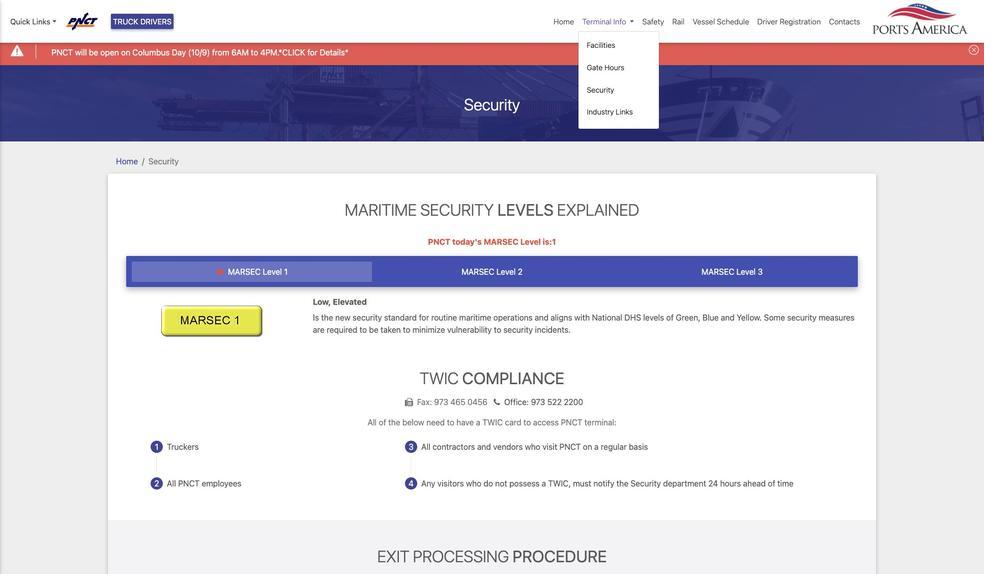Task type: locate. For each thing, give the bounding box(es) containing it.
0 horizontal spatial on
[[121, 48, 130, 57]]

1 vertical spatial home link
[[116, 157, 138, 166]]

employees
[[202, 479, 242, 488]]

0 horizontal spatial home link
[[116, 157, 138, 166]]

2
[[518, 267, 523, 276], [154, 479, 159, 488]]

levels right the "dhs"
[[643, 313, 664, 322]]

0 horizontal spatial 1
[[155, 442, 159, 451]]

1 horizontal spatial of
[[666, 313, 674, 322]]

some
[[764, 313, 785, 322]]

security link
[[583, 80, 655, 99]]

to right required at the left
[[360, 325, 367, 334]]

marsec level 2 link
[[372, 262, 612, 282]]

0 vertical spatial be
[[89, 48, 98, 57]]

exit
[[377, 547, 410, 566]]

(10/9)
[[188, 48, 210, 57]]

security
[[353, 313, 382, 322], [787, 313, 817, 322], [504, 325, 533, 334]]

hours
[[720, 479, 741, 488]]

0 vertical spatial a
[[476, 418, 480, 427]]

is
[[313, 313, 319, 322]]

operations
[[494, 313, 533, 322]]

on right open
[[121, 48, 130, 57]]

973 right fax:
[[434, 397, 448, 407]]

1 vertical spatial on
[[583, 442, 592, 451]]

open
[[100, 48, 119, 57]]

be right will
[[89, 48, 98, 57]]

1 vertical spatial be
[[369, 325, 379, 334]]

1 horizontal spatial 973
[[531, 397, 545, 407]]

explained
[[557, 200, 639, 219]]

1 horizontal spatial the
[[388, 418, 400, 427]]

truckers
[[167, 442, 199, 451]]

registration
[[780, 17, 821, 26]]

level
[[520, 237, 541, 246], [263, 267, 282, 276], [497, 267, 516, 276], [737, 267, 756, 276]]

0 vertical spatial links
[[32, 17, 50, 26]]

522
[[547, 397, 562, 407]]

and up incidents.
[[535, 313, 549, 322]]

to right 6am
[[251, 48, 258, 57]]

level inside marsec level 2 link
[[497, 267, 516, 276]]

1 horizontal spatial for
[[419, 313, 429, 322]]

2 973 from the left
[[531, 397, 545, 407]]

and right blue
[[721, 313, 735, 322]]

for inside is the new security standard for routine maritime operations and aligns with national dhs levels of green, blue and yellow. some security measures are required to be taken to minimize vulnerability to security incidents.
[[419, 313, 429, 322]]

2 left "all pnct employees" on the left bottom of page
[[154, 479, 159, 488]]

industry
[[587, 108, 614, 116]]

1 horizontal spatial twic
[[483, 418, 503, 427]]

office: 973 522 2200 link
[[490, 397, 583, 407]]

new
[[335, 313, 351, 322]]

need
[[427, 418, 445, 427]]

pnct today's marsec level is:1
[[428, 237, 556, 246]]

973 for fax:
[[434, 397, 448, 407]]

for left details*
[[307, 48, 318, 57]]

1 vertical spatial the
[[388, 418, 400, 427]]

1 vertical spatial of
[[379, 418, 386, 427]]

links down 'security' link
[[616, 108, 633, 116]]

3 up yellow.
[[758, 267, 763, 276]]

2 horizontal spatial a
[[594, 442, 599, 451]]

1 vertical spatial links
[[616, 108, 633, 116]]

0 horizontal spatial levels
[[497, 200, 554, 219]]

level inside marsec level 1 link
[[263, 267, 282, 276]]

rail link
[[668, 12, 689, 31]]

pnct left will
[[52, 48, 73, 57]]

0 horizontal spatial all
[[167, 479, 176, 488]]

not
[[495, 479, 507, 488]]

gate hours
[[587, 63, 625, 72]]

0 horizontal spatial home
[[116, 157, 138, 166]]

0 horizontal spatial links
[[32, 17, 50, 26]]

pnct inside pnct will be open on columbus day (10/9) from 6am to 4pm.*click for details* link
[[52, 48, 73, 57]]

on inside alert
[[121, 48, 130, 57]]

security
[[587, 85, 614, 94], [464, 94, 520, 114], [148, 157, 179, 166], [421, 200, 494, 219], [631, 479, 661, 488]]

1 horizontal spatial a
[[542, 479, 546, 488]]

1 vertical spatial for
[[419, 313, 429, 322]]

1 horizontal spatial links
[[616, 108, 633, 116]]

to right card
[[524, 418, 531, 427]]

vessel schedule
[[693, 17, 749, 26]]

the
[[321, 313, 333, 322], [388, 418, 400, 427], [617, 479, 629, 488]]

department
[[663, 479, 706, 488]]

twic up fax: 973 465 0456
[[420, 368, 459, 388]]

4
[[409, 479, 414, 488]]

details*
[[320, 48, 349, 57]]

maritime security levels explained
[[345, 200, 639, 219]]

quick links link
[[10, 16, 56, 27]]

0 horizontal spatial 3
[[409, 442, 414, 451]]

2 vertical spatial all
[[167, 479, 176, 488]]

to inside alert
[[251, 48, 258, 57]]

1 vertical spatial 3
[[409, 442, 414, 451]]

1 horizontal spatial home
[[554, 17, 574, 26]]

2200
[[564, 397, 583, 407]]

2 vertical spatial a
[[542, 479, 546, 488]]

1 horizontal spatial 1
[[284, 267, 288, 276]]

marsec inside marsec level 3 link
[[702, 267, 735, 276]]

pnct
[[52, 48, 73, 57], [428, 237, 450, 246], [561, 418, 582, 427], [560, 442, 581, 451], [178, 479, 200, 488]]

1 973 from the left
[[434, 397, 448, 407]]

0 horizontal spatial for
[[307, 48, 318, 57]]

2 down "pnct today's marsec level is:1"
[[518, 267, 523, 276]]

0 vertical spatial who
[[525, 442, 540, 451]]

0 vertical spatial twic
[[420, 368, 459, 388]]

all down the truckers
[[167, 479, 176, 488]]

0 vertical spatial home link
[[550, 12, 578, 31]]

all down need
[[421, 442, 431, 451]]

all for all contractors and vendors who visit pnct on a regular basis
[[421, 442, 431, 451]]

a left twic,
[[542, 479, 546, 488]]

0 horizontal spatial who
[[466, 479, 482, 488]]

0 vertical spatial 1
[[284, 267, 288, 276]]

home inside 'home' link
[[554, 17, 574, 26]]

2 horizontal spatial of
[[768, 479, 776, 488]]

info
[[614, 17, 626, 26]]

links
[[32, 17, 50, 26], [616, 108, 633, 116]]

1 horizontal spatial all
[[368, 418, 377, 427]]

be
[[89, 48, 98, 57], [369, 325, 379, 334]]

to left have
[[447, 418, 454, 427]]

phone image
[[490, 398, 504, 406]]

0 horizontal spatial the
[[321, 313, 333, 322]]

0 vertical spatial 2
[[518, 267, 523, 276]]

do
[[484, 479, 493, 488]]

3 down below
[[409, 442, 414, 451]]

levels
[[497, 200, 554, 219], [643, 313, 664, 322]]

security down operations
[[504, 325, 533, 334]]

measures
[[819, 313, 855, 322]]

1 vertical spatial twic
[[483, 418, 503, 427]]

be left the "taken" at bottom
[[369, 325, 379, 334]]

973
[[434, 397, 448, 407], [531, 397, 545, 407]]

all for all pnct employees
[[167, 479, 176, 488]]

compliance
[[462, 368, 564, 388]]

0 vertical spatial for
[[307, 48, 318, 57]]

the left below
[[388, 418, 400, 427]]

office: 973 522 2200
[[504, 397, 583, 407]]

all left below
[[368, 418, 377, 427]]

security right the some
[[787, 313, 817, 322]]

the right is
[[321, 313, 333, 322]]

a right have
[[476, 418, 480, 427]]

security down elevated on the left bottom of the page
[[353, 313, 382, 322]]

on
[[121, 48, 130, 57], [583, 442, 592, 451]]

of left time
[[768, 479, 776, 488]]

for
[[307, 48, 318, 57], [419, 313, 429, 322]]

are
[[313, 325, 325, 334]]

1 horizontal spatial levels
[[643, 313, 664, 322]]

0 vertical spatial on
[[121, 48, 130, 57]]

1 vertical spatial a
[[594, 442, 599, 451]]

level for marsec level 3
[[737, 267, 756, 276]]

levels up is:1
[[497, 200, 554, 219]]

on left regular
[[583, 442, 592, 451]]

0 vertical spatial levels
[[497, 200, 554, 219]]

vessel
[[693, 17, 715, 26]]

0 horizontal spatial 2
[[154, 479, 159, 488]]

tab list
[[126, 256, 858, 287]]

973 for office:
[[531, 397, 545, 407]]

tab list containing marsec level 1
[[126, 256, 858, 287]]

driver
[[758, 17, 778, 26]]

national
[[592, 313, 622, 322]]

level inside marsec level 3 link
[[737, 267, 756, 276]]

2 horizontal spatial all
[[421, 442, 431, 451]]

marsec
[[484, 237, 519, 246], [228, 267, 261, 276], [462, 267, 494, 276], [702, 267, 735, 276]]

1 vertical spatial 2
[[154, 479, 159, 488]]

0 vertical spatial of
[[666, 313, 674, 322]]

be inside is the new security standard for routine maritime operations and aligns with national dhs levels of green, blue and yellow. some security measures are required to be taken to minimize vulnerability to security incidents.
[[369, 325, 379, 334]]

973 left 522
[[531, 397, 545, 407]]

a left regular
[[594, 442, 599, 451]]

vendors
[[493, 442, 523, 451]]

levels inside is the new security standard for routine maritime operations and aligns with national dhs levels of green, blue and yellow. some security measures are required to be taken to minimize vulnerability to security incidents.
[[643, 313, 664, 322]]

of left below
[[379, 418, 386, 427]]

to down 'standard'
[[403, 325, 410, 334]]

2 vertical spatial of
[[768, 479, 776, 488]]

safety link
[[638, 12, 668, 31]]

gate hours link
[[583, 58, 655, 77]]

1 vertical spatial all
[[421, 442, 431, 451]]

level for marsec level 2
[[497, 267, 516, 276]]

possess
[[509, 479, 540, 488]]

to down operations
[[494, 325, 501, 334]]

0456
[[468, 397, 488, 407]]

pnct right visit
[[560, 442, 581, 451]]

0 vertical spatial the
[[321, 313, 333, 322]]

all of the below need to have a twic card to access pnct terminal:
[[368, 418, 617, 427]]

the right notify
[[617, 479, 629, 488]]

1 vertical spatial who
[[466, 479, 482, 488]]

0 horizontal spatial 973
[[434, 397, 448, 407]]

0 vertical spatial all
[[368, 418, 377, 427]]

and
[[535, 313, 549, 322], [721, 313, 735, 322], [477, 442, 491, 451]]

must
[[573, 479, 591, 488]]

who left visit
[[525, 442, 540, 451]]

twic left card
[[483, 418, 503, 427]]

twic,
[[548, 479, 571, 488]]

and left vendors
[[477, 442, 491, 451]]

columbus
[[132, 48, 170, 57]]

low, elevated
[[313, 297, 367, 307]]

2 horizontal spatial and
[[721, 313, 735, 322]]

1 horizontal spatial be
[[369, 325, 379, 334]]

today's
[[452, 237, 482, 246]]

1 vertical spatial levels
[[643, 313, 664, 322]]

be inside alert
[[89, 48, 98, 57]]

0 horizontal spatial be
[[89, 48, 98, 57]]

2 horizontal spatial the
[[617, 479, 629, 488]]

of left "green,"
[[666, 313, 674, 322]]

marsec inside marsec level 2 link
[[462, 267, 494, 276]]

all
[[368, 418, 377, 427], [421, 442, 431, 451], [167, 479, 176, 488]]

1 horizontal spatial 3
[[758, 267, 763, 276]]

for up minimize
[[419, 313, 429, 322]]

office:
[[504, 397, 529, 407]]

who left do on the bottom of the page
[[466, 479, 482, 488]]

0 vertical spatial home
[[554, 17, 574, 26]]

marsec inside marsec level 1 link
[[228, 267, 261, 276]]

close image
[[969, 45, 979, 55]]

twic compliance
[[420, 368, 564, 388]]

1 horizontal spatial 2
[[518, 267, 523, 276]]

marsec for marsec level 1
[[228, 267, 261, 276]]

465
[[451, 397, 466, 407]]

links right quick
[[32, 17, 50, 26]]



Task type: describe. For each thing, give the bounding box(es) containing it.
any visitors who do not possess a twic, must notify the security department 24 hours ahead of time
[[421, 479, 794, 488]]

marsec level 2
[[462, 267, 523, 276]]

industry links
[[587, 108, 633, 116]]

notify
[[594, 479, 615, 488]]

1 vertical spatial home
[[116, 157, 138, 166]]

0 horizontal spatial security
[[353, 313, 382, 322]]

0 vertical spatial 3
[[758, 267, 763, 276]]

rail
[[672, 17, 685, 26]]

industry links link
[[583, 102, 655, 122]]

marsec for marsec level 2
[[462, 267, 494, 276]]

1 inside marsec level 1 link
[[284, 267, 288, 276]]

time
[[778, 479, 794, 488]]

level for marsec level 1
[[263, 267, 282, 276]]

incidents.
[[535, 325, 571, 334]]

visitors
[[438, 479, 464, 488]]

basis
[[629, 442, 648, 451]]

4pm.*click
[[260, 48, 305, 57]]

driver registration
[[758, 17, 821, 26]]

1 horizontal spatial and
[[535, 313, 549, 322]]

the inside is the new security standard for routine maritime operations and aligns with national dhs levels of green, blue and yellow. some security measures are required to be taken to minimize vulnerability to security incidents.
[[321, 313, 333, 322]]

marsec for marsec level 3
[[702, 267, 735, 276]]

routine
[[431, 313, 457, 322]]

all pnct employees
[[167, 479, 242, 488]]

marsec level 3 link
[[612, 262, 852, 282]]

1 horizontal spatial home link
[[550, 12, 578, 31]]

for inside pnct will be open on columbus day (10/9) from 6am to 4pm.*click for details* link
[[307, 48, 318, 57]]

from
[[212, 48, 229, 57]]

access
[[533, 418, 559, 427]]

taken
[[381, 325, 401, 334]]

yellow.
[[737, 313, 762, 322]]

elevated
[[333, 297, 367, 307]]

all contractors and vendors who visit pnct on a regular basis
[[421, 442, 648, 451]]

with
[[575, 313, 590, 322]]

quick links
[[10, 17, 50, 26]]

will
[[75, 48, 87, 57]]

pnct will be open on columbus day (10/9) from 6am to 4pm.*click for details* alert
[[0, 37, 984, 65]]

blue
[[703, 313, 719, 322]]

fax:
[[417, 397, 432, 407]]

pnct left today's
[[428, 237, 450, 246]]

below
[[403, 418, 424, 427]]

terminal info link
[[578, 12, 638, 31]]

24
[[708, 479, 718, 488]]

links for industry links
[[616, 108, 633, 116]]

procedure
[[513, 547, 607, 566]]

driver registration link
[[753, 12, 825, 31]]

0 horizontal spatial twic
[[420, 368, 459, 388]]

green,
[[676, 313, 701, 322]]

facilities link
[[583, 36, 655, 55]]

0 horizontal spatial and
[[477, 442, 491, 451]]

2 vertical spatial the
[[617, 479, 629, 488]]

processing
[[413, 547, 509, 566]]

dhs
[[625, 313, 641, 322]]

exit processing procedure
[[377, 547, 607, 566]]

fax: 973 465 0456
[[417, 397, 490, 407]]

pnct down 2200
[[561, 418, 582, 427]]

pnct will be open on columbus day (10/9) from 6am to 4pm.*click for details* link
[[52, 46, 349, 58]]

links for quick links
[[32, 17, 50, 26]]

schedule
[[717, 17, 749, 26]]

regular
[[601, 442, 627, 451]]

pnct left employees
[[178, 479, 200, 488]]

facilities
[[587, 41, 616, 50]]

terminal info
[[582, 17, 626, 26]]

1 vertical spatial 1
[[155, 442, 159, 451]]

marsec level 3
[[702, 267, 763, 276]]

0 horizontal spatial a
[[476, 418, 480, 427]]

all for all of the below need to have a twic card to access pnct terminal:
[[368, 418, 377, 427]]

of inside is the new security standard for routine maritime operations and aligns with national dhs levels of green, blue and yellow. some security measures are required to be taken to minimize vulnerability to security incidents.
[[666, 313, 674, 322]]

truck drivers
[[113, 17, 172, 26]]

contacts link
[[825, 12, 864, 31]]

0 horizontal spatial of
[[379, 418, 386, 427]]

1 horizontal spatial on
[[583, 442, 592, 451]]

standard
[[384, 313, 417, 322]]

have
[[457, 418, 474, 427]]

1 horizontal spatial who
[[525, 442, 540, 451]]

vessel schedule link
[[689, 12, 753, 31]]

low,
[[313, 297, 331, 307]]

day
[[172, 48, 186, 57]]

1 horizontal spatial security
[[504, 325, 533, 334]]

2 horizontal spatial security
[[787, 313, 817, 322]]

visit
[[543, 442, 557, 451]]

terminal
[[582, 17, 612, 26]]

is:1
[[543, 237, 556, 246]]

any
[[421, 479, 435, 488]]

truck drivers link
[[111, 14, 174, 29]]

maritime
[[345, 200, 417, 219]]

safety
[[642, 17, 664, 26]]

vulnerability
[[447, 325, 492, 334]]

aligns
[[551, 313, 572, 322]]

marsec level 1
[[226, 267, 288, 276]]

terminal:
[[585, 418, 617, 427]]

contractors
[[433, 442, 475, 451]]

quick
[[10, 17, 30, 26]]

contacts
[[829, 17, 860, 26]]

card
[[505, 418, 522, 427]]

maritime
[[459, 313, 491, 322]]

pnct will be open on columbus day (10/9) from 6am to 4pm.*click for details*
[[52, 48, 349, 57]]



Task type: vqa. For each thing, say whether or not it's contained in the screenshot.
the left FOR
yes



